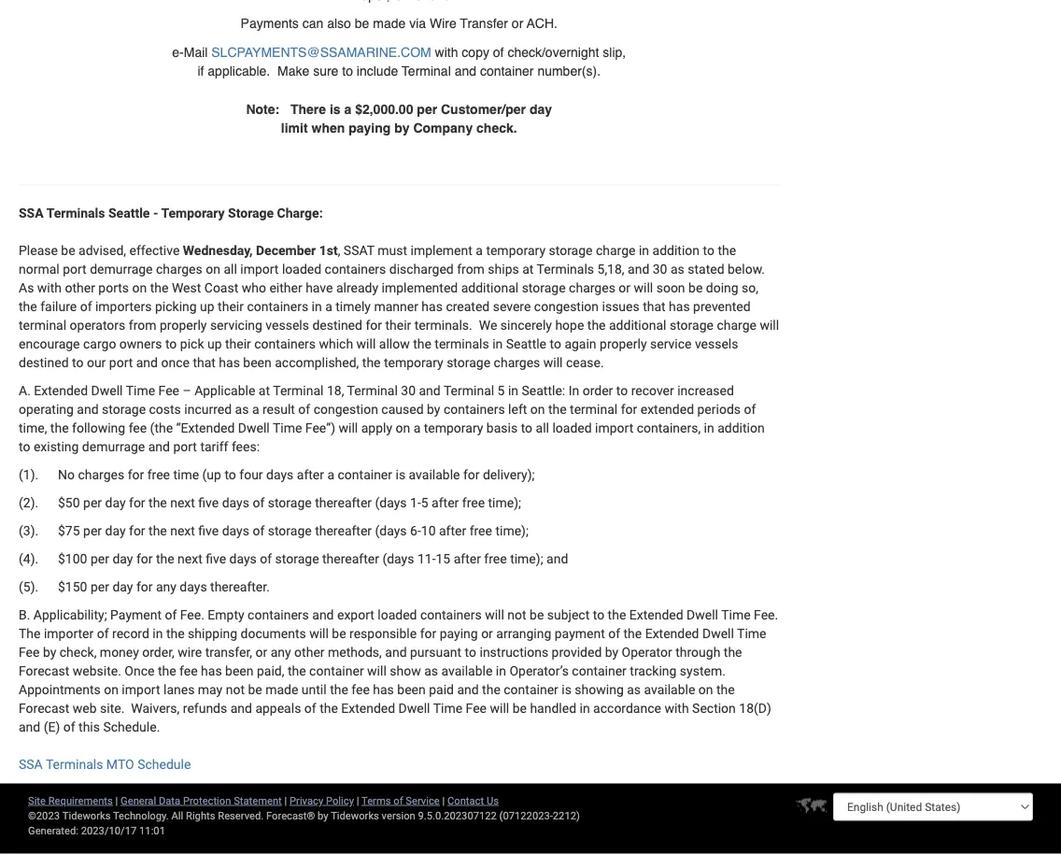 Task type: locate. For each thing, give the bounding box(es) containing it.
0 horizontal spatial additional
[[461, 281, 519, 296]]

methods,
[[328, 645, 382, 660]]

free
[[147, 467, 170, 483], [462, 496, 485, 511], [470, 524, 492, 539], [484, 552, 507, 567]]

ssa for ssa terminals seattle - temporary storage charge:
[[19, 206, 44, 221]]

port right the our
[[109, 355, 133, 371]]

terminals
[[435, 337, 489, 352]]

for inside b. applicability; payment of fee. empty containers and export loaded containers will not be subject to the extended dwell time fee. the importer of record in the shipping documents will be responsible for paying or arranging payment of the extended dwell time fee by check, money order, wire transfer, or any other methods, and pursuant to instructions provided by operator through the forecast website. once the fee has been paid, the container will show as available in operator's container tracking system. appointments on import lanes may not be made until the fee has been paid and the container is showing as available on the forecast web site.  waivers, refunds and appeals of the extended dwell time fee will be handled in accordance with section 18(d) and (e) of this schedule.
[[420, 626, 437, 642]]

days for 6-
[[222, 524, 249, 539]]

documents
[[241, 626, 306, 642]]

of inside e-mail slcpayments@ssamarine.com with copy of check/overnight slip, if applicable.  make sure to include terminal and container number(s).
[[493, 45, 504, 60]]

0 vertical spatial not
[[508, 608, 527, 623]]

severe
[[493, 299, 531, 315]]

2 fee. from the left
[[754, 608, 779, 623]]

periods
[[698, 402, 741, 417]]

stated
[[688, 262, 725, 277]]

per
[[417, 102, 437, 117], [83, 496, 102, 511], [83, 524, 102, 539], [91, 552, 109, 567], [91, 580, 109, 595]]

0 vertical spatial addition
[[653, 243, 700, 259]]

0 vertical spatial fee
[[129, 421, 147, 436]]

terminals left the 5,18,
[[537, 262, 594, 277]]

container down copy
[[480, 64, 534, 79]]

available up paid
[[441, 664, 493, 679]]

1 vertical spatial any
[[271, 645, 291, 660]]

up down coast
[[200, 299, 215, 315]]

other inside b. applicability; payment of fee. empty containers and export loaded containers will not be subject to the extended dwell time fee. the importer of record in the shipping documents will be responsible for paying or arranging payment of the extended dwell time fee by check, money order, wire transfer, or any other methods, and pursuant to instructions provided by operator through the forecast website. once the fee has been paid, the container will show as available in operator's container tracking system. appointments on import lanes may not be made until the fee has been paid and the container is showing as available on the forecast web site.  waivers, refunds and appeals of the extended dwell time fee will be handled in accordance with section 18(d) and (e) of this schedule.
[[294, 645, 325, 660]]

0 vertical spatial time);
[[488, 496, 521, 511]]

days up thereafter.
[[229, 552, 257, 567]]

been up applicable
[[243, 355, 272, 371]]

tideworks
[[331, 809, 379, 822]]

1 horizontal spatial fee
[[158, 383, 179, 399]]

failure
[[40, 299, 77, 315]]

additional
[[461, 281, 519, 296], [609, 318, 667, 333]]

has down show
[[373, 682, 394, 698]]

costs
[[149, 402, 181, 417]]

$50
[[58, 496, 80, 511]]

2 horizontal spatial loaded
[[553, 421, 592, 436]]

a inside the note:   there is a $2,000.00 per customer/per day limit when paying by company check.
[[344, 102, 352, 117]]

charges down the 5,18,
[[569, 281, 616, 296]]

next
[[170, 496, 195, 511], [170, 524, 195, 539], [178, 552, 203, 567]]

loaded down the december
[[282, 262, 322, 277]]

technology.
[[113, 809, 169, 822]]

delivery);
[[483, 467, 535, 483]]

a up when
[[344, 102, 352, 117]]

$75
[[58, 524, 80, 539]]

0 horizontal spatial with
[[37, 281, 62, 296]]

picking
[[155, 299, 197, 315]]

containers down either
[[247, 299, 308, 315]]

service
[[406, 795, 440, 807]]

a down fee") on the left
[[327, 467, 335, 483]]

terminals up advised,
[[46, 206, 105, 221]]

thereafter up (4).      $100 per day for the next five days of storage thereafter (days 11-15 after free time); and
[[315, 524, 372, 539]]

thereafter for 11-
[[322, 552, 379, 567]]

1 vertical spatial addition
[[718, 421, 765, 436]]

time up 18(d)
[[737, 626, 767, 642]]

0 vertical spatial terminal
[[19, 318, 66, 333]]

1 horizontal spatial charge
[[717, 318, 757, 333]]

seattle inside , ssat must implement a temporary storage charge in addition to the normal port demurrage charges on all import loaded containers discharged from ships at terminals 5,18, and 30 as stated below. as with other ports on the west coast who either have already implemented additional storage charges or will soon be doing so, the failure of importers picking up their containers in a timely manner has created severe congestion issues that has prevented terminal operators from properly servicing vessels destined for their terminals.  we sincerely hope the additional storage charge will encourage cargo owners to pick up their containers which will allow the terminals in seattle to again properly service vessels destined to our port and once that has been accomplished, the temporary storage charges will cease.
[[506, 337, 547, 352]]

congestion up hope at top right
[[534, 299, 599, 315]]

0 horizontal spatial from
[[129, 318, 157, 333]]

0 horizontal spatial addition
[[653, 243, 700, 259]]

port down "extended
[[173, 439, 197, 455]]

show
[[390, 664, 421, 679]]

has up may
[[201, 664, 222, 679]]

30 up soon
[[653, 262, 668, 277]]

1 horizontal spatial all
[[536, 421, 549, 436]]

0 vertical spatial fee
[[158, 383, 179, 399]]

vessels down either
[[266, 318, 309, 333]]

0 horizontal spatial is
[[330, 102, 341, 117]]

five for $50
[[198, 496, 219, 511]]

30 inside , ssat must implement a temporary storage charge in addition to the normal port demurrage charges on all import loaded containers discharged from ships at terminals 5,18, and 30 as stated below. as with other ports on the west coast who either have already implemented additional storage charges or will soon be doing so, the failure of importers picking up their containers in a timely manner has created severe congestion issues that has prevented terminal operators from properly servicing vessels destined for their terminals.  we sincerely hope the additional storage charge will encourage cargo owners to pick up their containers which will allow the terminals in seattle to again properly service vessels destined to our port and once that has been accomplished, the temporary storage charges will cease.
[[653, 262, 668, 277]]

0 vertical spatial vessels
[[266, 318, 309, 333]]

addition inside 'a. extended dwell time fee – applicable at terminal 18, terminal 30 and terminal 5 in seattle: in order to recover increased operating and storage costs incurred as a result of congestion caused by containers left on the terminal for extended periods of time, the following fee (the "extended dwell time fee") will apply on a temporary basis to all loaded import containers, in addition to existing demurrage and port tariff fees:'
[[718, 421, 765, 436]]

0 horizontal spatial all
[[224, 262, 237, 277]]

1 horizontal spatial congestion
[[534, 299, 599, 315]]

storage inside 'a. extended dwell time fee – applicable at terminal 18, terminal 30 and terminal 5 in seattle: in order to recover increased operating and storage costs incurred as a result of congestion caused by containers left on the terminal for extended periods of time, the following fee (the "extended dwell time fee") will apply on a temporary basis to all loaded import containers, in addition to existing demurrage and port tariff fees:'
[[102, 402, 146, 417]]

0 vertical spatial ssa
[[19, 206, 44, 221]]

and right paid
[[457, 682, 479, 698]]

to down hope at top right
[[550, 337, 562, 352]]

1 ssa from the top
[[19, 206, 44, 221]]

1 vertical spatial not
[[226, 682, 245, 698]]

1 horizontal spatial properly
[[600, 337, 647, 352]]

pursuant
[[410, 645, 462, 660]]

site requirements link
[[28, 795, 113, 807]]

extended
[[34, 383, 88, 399], [630, 608, 684, 623], [645, 626, 699, 642], [341, 701, 395, 717]]

5 up 10
[[421, 496, 429, 511]]

1 vertical spatial is
[[396, 467, 406, 483]]

next for $100
[[178, 552, 203, 567]]

| left 'general'
[[115, 795, 118, 807]]

responsible
[[350, 626, 417, 642]]

as up soon
[[671, 262, 685, 277]]

1 horizontal spatial with
[[435, 45, 458, 60]]

fee down methods,
[[352, 682, 370, 698]]

0 vertical spatial demurrage
[[90, 262, 153, 277]]

day for (2).      $50 per day for the next five days of storage thereafter (days 1-5 after free time);
[[105, 496, 126, 511]]

version
[[382, 809, 416, 822]]

demurrage
[[90, 262, 153, 277], [82, 439, 145, 455]]

0 vertical spatial all
[[224, 262, 237, 277]]

0 horizontal spatial at
[[259, 383, 270, 399]]

refunds
[[183, 701, 227, 717]]

charges
[[156, 262, 203, 277], [569, 281, 616, 296], [494, 355, 540, 371], [78, 467, 124, 483]]

have
[[306, 281, 333, 296]]

destined up which
[[312, 318, 363, 333]]

section
[[693, 701, 736, 717]]

already
[[336, 281, 379, 296]]

destined
[[312, 318, 363, 333], [19, 355, 69, 371]]

demurrage inside 'a. extended dwell time fee – applicable at terminal 18, terminal 30 and terminal 5 in seattle: in order to recover increased operating and storage costs incurred as a result of congestion caused by containers left on the terminal for extended periods of time, the following fee (the "extended dwell time fee") will apply on a temporary basis to all loaded import containers, in addition to existing demurrage and port tariff fees:'
[[82, 439, 145, 455]]

hope
[[555, 318, 584, 333]]

be down stated
[[689, 281, 703, 296]]

0 vertical spatial five
[[198, 496, 219, 511]]

per for (4).      $100 per day for the next five days of storage thereafter (days 11-15 after free time); and
[[91, 552, 109, 567]]

wire
[[178, 645, 202, 660]]

addition up stated
[[653, 243, 700, 259]]

operators
[[70, 318, 126, 333]]

day for (3).      $75 per day for the next five days of storage thereafter (days 6-10 after free time);
[[105, 524, 126, 539]]

demurrage up ports
[[90, 262, 153, 277]]

0 horizontal spatial that
[[193, 355, 216, 371]]

5 up basis
[[498, 383, 505, 399]]

0 horizontal spatial 5
[[421, 496, 429, 511]]

0 vertical spatial properly
[[160, 318, 207, 333]]

with up failure
[[37, 281, 62, 296]]

via
[[409, 16, 426, 31]]

per right '$150'
[[91, 580, 109, 595]]

addition inside , ssat must implement a temporary storage charge in addition to the normal port demurrage charges on all import loaded containers discharged from ships at terminals 5,18, and 30 as stated below. as with other ports on the west coast who either have already implemented additional storage charges or will soon be doing so, the failure of importers picking up their containers in a timely manner has created severe congestion issues that has prevented terminal operators from properly servicing vessels destined for their terminals.  we sincerely hope the additional storage charge will encourage cargo owners to pick up their containers which will allow the terminals in seattle to again properly service vessels destined to our port and once that has been accomplished, the temporary storage charges will cease.
[[653, 243, 700, 259]]

loaded inside 'a. extended dwell time fee – applicable at terminal 18, terminal 30 and terminal 5 in seattle: in order to recover increased operating and storage costs incurred as a result of congestion caused by containers left on the terminal for extended periods of time, the following fee (the "extended dwell time fee") will apply on a temporary basis to all loaded import containers, in addition to existing demurrage and port tariff fees:'
[[553, 421, 592, 436]]

2 | from the left
[[285, 795, 287, 807]]

fee
[[129, 421, 147, 436], [179, 664, 198, 679], [352, 682, 370, 698]]

will left soon
[[634, 281, 653, 296]]

seattle:
[[522, 383, 566, 399]]

free for (3).      $75 per day for the next five days of storage thereafter (days 6-10 after free time);
[[470, 524, 492, 539]]

fee
[[158, 383, 179, 399], [19, 645, 40, 660], [466, 701, 487, 717]]

1 vertical spatial other
[[294, 645, 325, 660]]

our
[[87, 355, 106, 371]]

paid,
[[257, 664, 285, 679]]

1 horizontal spatial loaded
[[378, 608, 417, 623]]

website.
[[73, 664, 121, 679]]

additional down issues
[[609, 318, 667, 333]]

storage down (3).      $75 per day for the next five days of storage thereafter (days 6-10 after free time);
[[275, 552, 319, 567]]

available down tracking
[[644, 682, 696, 698]]

0 vertical spatial that
[[643, 299, 666, 315]]

fee down the instructions
[[466, 701, 487, 717]]

once
[[125, 664, 155, 679]]

at inside , ssat must implement a temporary storage charge in addition to the normal port demurrage charges on all import loaded containers discharged from ships at terminals 5,18, and 30 as stated below. as with other ports on the west coast who either have already implemented additional storage charges or will soon be doing so, the failure of importers picking up their containers in a timely manner has created severe congestion issues that has prevented terminal operators from properly servicing vessels destined for their terminals.  we sincerely hope the additional storage charge will encourage cargo owners to pick up their containers which will allow the terminals in seattle to again properly service vessels destined to our port and once that has been accomplished, the temporary storage charges will cease.
[[523, 262, 534, 277]]

from
[[457, 262, 485, 277], [129, 318, 157, 333]]

a.
[[19, 383, 31, 399]]

terminal inside , ssat must implement a temporary storage charge in addition to the normal port demurrage charges on all import loaded containers discharged from ships at terminals 5,18, and 30 as stated below. as with other ports on the west coast who either have already implemented additional storage charges or will soon be doing so, the failure of importers picking up their containers in a timely manner has created severe congestion issues that has prevented terminal operators from properly servicing vessels destined for their terminals.  we sincerely hope the additional storage charge will encourage cargo owners to pick up their containers which will allow the terminals in seattle to again properly service vessels destined to our port and once that has been accomplished, the temporary storage charges will cease.
[[19, 318, 66, 333]]

per right $50
[[83, 496, 102, 511]]

| up forecast®
[[285, 795, 287, 807]]

in down periods
[[704, 421, 715, 436]]

0 vertical spatial paying
[[349, 121, 391, 136]]

0 vertical spatial been
[[243, 355, 272, 371]]

1 vertical spatial demurrage
[[82, 439, 145, 455]]

applicability;
[[34, 608, 107, 623]]

1 vertical spatial paying
[[440, 626, 478, 642]]

0 horizontal spatial made
[[266, 682, 298, 698]]

result
[[263, 402, 295, 417]]

next for $50
[[170, 496, 195, 511]]

caused
[[382, 402, 424, 417]]

time
[[126, 383, 155, 399], [273, 421, 302, 436], [722, 608, 751, 623], [737, 626, 767, 642], [433, 701, 463, 717]]

0 vertical spatial from
[[457, 262, 485, 277]]

extended inside 'a. extended dwell time fee – applicable at terminal 18, terminal 30 and terminal 5 in seattle: in order to recover increased operating and storage costs incurred as a result of congestion caused by containers left on the terminal for extended periods of time, the following fee (the "extended dwell time fee") will apply on a temporary basis to all loaded import containers, in addition to existing demurrage and port tariff fees:'
[[34, 383, 88, 399]]

has down soon
[[669, 299, 690, 315]]

check,
[[60, 645, 97, 660]]

2 vertical spatial loaded
[[378, 608, 417, 623]]

be up methods,
[[332, 626, 346, 642]]

also
[[327, 16, 351, 31]]

2 horizontal spatial fee
[[466, 701, 487, 717]]

terminal
[[402, 64, 451, 79], [273, 383, 324, 399], [347, 383, 398, 399], [444, 383, 494, 399]]

| up tideworks
[[357, 795, 359, 807]]

charges down sincerely
[[494, 355, 540, 371]]

after right "1-"
[[432, 496, 459, 511]]

0 horizontal spatial fee
[[19, 645, 40, 660]]

1 vertical spatial been
[[225, 664, 254, 679]]

9.5.0.202307122
[[418, 809, 497, 822]]

prevented
[[693, 299, 751, 315]]

importers
[[95, 299, 152, 315]]

loaded up responsible
[[378, 608, 417, 623]]

10
[[421, 524, 436, 539]]

container
[[480, 64, 534, 79], [338, 467, 392, 483], [309, 664, 364, 679], [572, 664, 627, 679], [504, 682, 559, 698]]

1 vertical spatial next
[[170, 524, 195, 539]]

fee left (the
[[129, 421, 147, 436]]

per right $75 on the bottom left of the page
[[83, 524, 102, 539]]

terminal down order at right top
[[570, 402, 618, 417]]

4 | from the left
[[442, 795, 445, 807]]

days down '(2).      $50 per day for the next five days of storage thereafter (days 1-5 after free time);'
[[222, 524, 249, 539]]

storage down (1).      no charges for free time (up to four days after a container is available for delivery);
[[268, 496, 312, 511]]

from up owners
[[129, 318, 157, 333]]

time up system.
[[722, 608, 751, 623]]

after right 10
[[439, 524, 466, 539]]

demurrage down following
[[82, 439, 145, 455]]

0 vertical spatial next
[[170, 496, 195, 511]]

1 vertical spatial with
[[37, 281, 62, 296]]

time); for (3).      $75 per day for the next five days of storage thereafter (days 6-10 after free time);
[[496, 524, 529, 539]]

existing
[[34, 439, 79, 455]]

1 vertical spatial up
[[207, 337, 222, 352]]

1 horizontal spatial 30
[[653, 262, 668, 277]]

2 vertical spatial time);
[[510, 552, 543, 567]]

2 vertical spatial is
[[562, 682, 572, 698]]

with
[[435, 45, 458, 60], [37, 281, 62, 296], [665, 701, 689, 717]]

or up paid,
[[256, 645, 267, 660]]

containers up basis
[[444, 402, 505, 417]]

0 horizontal spatial fee.
[[180, 608, 205, 623]]

as inside , ssat must implement a temporary storage charge in addition to the normal port demurrage charges on all import loaded containers discharged from ships at terminals 5,18, and 30 as stated below. as with other ports on the west coast who either have already implemented additional storage charges or will soon be doing so, the failure of importers picking up their containers in a timely manner has created severe congestion issues that has prevented terminal operators from properly servicing vessels destined for their terminals.  we sincerely hope the additional storage charge will encourage cargo owners to pick up their containers which will allow the terminals in seattle to again properly service vessels destined to our port and once that has been accomplished, the temporary storage charges will cease.
[[671, 262, 685, 277]]

statement
[[234, 795, 282, 807]]

container inside e-mail slcpayments@ssamarine.com with copy of check/overnight slip, if applicable.  make sure to include terminal and container number(s).
[[480, 64, 534, 79]]

0 horizontal spatial terminal
[[19, 318, 66, 333]]

0 horizontal spatial vessels
[[266, 318, 309, 333]]

1 vertical spatial that
[[193, 355, 216, 371]]

slip,
[[603, 45, 626, 60]]

vessels
[[266, 318, 309, 333], [695, 337, 739, 352]]

(days for 11-
[[383, 552, 414, 567]]

contact
[[448, 795, 484, 807]]

paying inside the note:   there is a $2,000.00 per customer/per day limit when paying by company check.
[[349, 121, 391, 136]]

wednesday,
[[183, 243, 253, 259]]

per for (2).      $50 per day for the next five days of storage thereafter (days 1-5 after free time);
[[83, 496, 102, 511]]

1 vertical spatial congestion
[[314, 402, 378, 417]]

containers,
[[637, 421, 701, 436]]

container up showing
[[572, 664, 627, 679]]

will right fee") on the left
[[339, 421, 358, 436]]

free for (4).      $100 per day for the next five days of storage thereafter (days 11-15 after free time); and
[[484, 552, 507, 567]]

all
[[224, 262, 237, 277], [536, 421, 549, 436]]

1 vertical spatial port
[[109, 355, 133, 371]]

temporary left basis
[[424, 421, 483, 436]]

properly down issues
[[600, 337, 647, 352]]

their
[[218, 299, 244, 315], [385, 318, 411, 333], [225, 337, 251, 352]]

dwell
[[91, 383, 123, 399], [238, 421, 270, 436], [687, 608, 719, 623], [703, 626, 734, 642], [399, 701, 430, 717]]

made inside b. applicability; payment of fee. empty containers and export loaded containers will not be subject to the extended dwell time fee. the importer of record in the shipping documents will be responsible for paying or arranging payment of the extended dwell time fee by check, money order, wire transfer, or any other methods, and pursuant to instructions provided by operator through the forecast website. once the fee has been paid, the container will show as available in operator's container tracking system. appointments on import lanes may not be made until the fee has been paid and the container is showing as available on the forecast web site.  waivers, refunds and appeals of the extended dwell time fee will be handled in accordance with section 18(d) and (e) of this schedule.
[[266, 682, 298, 698]]

1 horizontal spatial 5
[[498, 383, 505, 399]]

if
[[198, 64, 204, 79]]

per for (3).      $75 per day for the next five days of storage thereafter (days 6-10 after free time);
[[83, 524, 102, 539]]

been inside , ssat must implement a temporary storage charge in addition to the normal port demurrage charges on all import loaded containers discharged from ships at terminals 5,18, and 30 as stated below. as with other ports on the west coast who either have already implemented additional storage charges or will soon be doing so, the failure of importers picking up their containers in a timely manner has created severe congestion issues that has prevented terminal operators from properly servicing vessels destined for their terminals.  we sincerely hope the additional storage charge will encourage cargo owners to pick up their containers which will allow the terminals in seattle to again properly service vessels destined to our port and once that has been accomplished, the temporary storage charges will cease.
[[243, 355, 272, 371]]

1 vertical spatial destined
[[19, 355, 69, 371]]

temporary inside 'a. extended dwell time fee – applicable at terminal 18, terminal 30 and terminal 5 in seattle: in order to recover increased operating and storage costs incurred as a result of congestion caused by containers left on the terminal for extended periods of time, the following fee (the "extended dwell time fee") will apply on a temporary basis to all loaded import containers, in addition to existing demurrage and port tariff fees:'
[[424, 421, 483, 436]]

0 vertical spatial with
[[435, 45, 458, 60]]

0 vertical spatial 5
[[498, 383, 505, 399]]

5,18,
[[598, 262, 625, 277]]

include
[[357, 64, 398, 79]]

other up the until
[[294, 645, 325, 660]]

us
[[487, 795, 499, 807]]

with left the section
[[665, 701, 689, 717]]

ships
[[488, 262, 519, 277]]

containers up already
[[325, 262, 386, 277]]

terminals up the 'site requirements' "link"
[[46, 757, 103, 773]]

other inside , ssat must implement a temporary storage charge in addition to the normal port demurrage charges on all import loaded containers discharged from ships at terminals 5,18, and 30 as stated below. as with other ports on the west coast who either have already implemented additional storage charges or will soon be doing so, the failure of importers picking up their containers in a timely manner has created severe congestion issues that has prevented terminal operators from properly servicing vessels destined for their terminals.  we sincerely hope the additional storage charge will encourage cargo owners to pick up their containers which will allow the terminals in seattle to again properly service vessels destined to our port and once that has been accomplished, the temporary storage charges will cease.
[[65, 281, 95, 296]]

tracking
[[630, 664, 677, 679]]

must
[[378, 243, 407, 259]]

all inside , ssat must implement a temporary storage charge in addition to the normal port demurrage charges on all import loaded containers discharged from ships at terminals 5,18, and 30 as stated below. as with other ports on the west coast who either have already implemented additional storage charges or will soon be doing so, the failure of importers picking up their containers in a timely manner has created severe congestion issues that has prevented terminal operators from properly servicing vessels destined for their terminals.  we sincerely hope the additional storage charge will encourage cargo owners to pick up their containers which will allow the terminals in seattle to again properly service vessels destined to our port and once that has been accomplished, the temporary storage charges will cease.
[[224, 262, 237, 277]]

addition
[[653, 243, 700, 259], [718, 421, 765, 436]]

2 vertical spatial port
[[173, 439, 197, 455]]

storage
[[549, 243, 593, 259], [522, 281, 566, 296], [670, 318, 714, 333], [447, 355, 491, 371], [102, 402, 146, 417], [268, 496, 312, 511], [268, 524, 312, 539], [275, 552, 319, 567]]

0 vertical spatial import
[[240, 262, 279, 277]]

paying inside b. applicability; payment of fee. empty containers and export loaded containers will not be subject to the extended dwell time fee. the importer of record in the shipping documents will be responsible for paying or arranging payment of the extended dwell time fee by check, money order, wire transfer, or any other methods, and pursuant to instructions provided by operator through the forecast website. once the fee has been paid, the container will show as available in operator's container tracking system. appointments on import lanes may not be made until the fee has been paid and the container is showing as available on the forecast web site.  waivers, refunds and appeals of the extended dwell time fee will be handled in accordance with section 18(d) and (e) of this schedule.
[[440, 626, 478, 642]]

vessels down prevented
[[695, 337, 739, 352]]

export
[[337, 608, 375, 623]]

1 horizontal spatial import
[[240, 262, 279, 277]]

destined down encourage
[[19, 355, 69, 371]]

temporary
[[486, 243, 546, 259], [384, 355, 444, 371], [424, 421, 483, 436]]

implemented
[[382, 281, 458, 296]]

2 vertical spatial with
[[665, 701, 689, 717]]

thereafter left "1-"
[[315, 496, 372, 511]]

charge up the 5,18,
[[596, 243, 636, 259]]

2 ssa from the top
[[19, 757, 43, 773]]

0 vertical spatial is
[[330, 102, 341, 117]]

ssa up please
[[19, 206, 44, 221]]

operator
[[622, 645, 673, 660]]

0 horizontal spatial loaded
[[282, 262, 322, 277]]

(e)
[[44, 720, 60, 735]]

fee inside 'a. extended dwell time fee – applicable at terminal 18, terminal 30 and terminal 5 in seattle: in order to recover increased operating and storage costs incurred as a result of congestion caused by containers left on the terminal for extended periods of time, the following fee (the "extended dwell time fee") will apply on a temporary basis to all loaded import containers, in addition to existing demurrage and port tariff fees:'
[[158, 383, 179, 399]]

charges down please be advised, effective wednesday, december 1st
[[156, 262, 203, 277]]

per for (5).      $150 per day for any days thereafter.
[[91, 580, 109, 595]]

and right the 5,18,
[[628, 262, 650, 277]]

0 vertical spatial loaded
[[282, 262, 322, 277]]

any up payment
[[156, 580, 177, 595]]

1 vertical spatial time);
[[496, 524, 529, 539]]

temporary down the "allow"
[[384, 355, 444, 371]]

with inside b. applicability; payment of fee. empty containers and export loaded containers will not be subject to the extended dwell time fee. the importer of record in the shipping documents will be responsible for paying or arranging payment of the extended dwell time fee by check, money order, wire transfer, or any other methods, and pursuant to instructions provided by operator through the forecast website. once the fee has been paid, the container will show as available in operator's container tracking system. appointments on import lanes may not be made until the fee has been paid and the container is showing as available on the forecast web site.  waivers, refunds and appeals of the extended dwell time fee will be handled in accordance with section 18(d) and (e) of this schedule.
[[665, 701, 689, 717]]

1 horizontal spatial addition
[[718, 421, 765, 436]]

will inside 'a. extended dwell time fee – applicable at terminal 18, terminal 30 and terminal 5 in seattle: in order to recover increased operating and storage costs incurred as a result of congestion caused by containers left on the terminal for extended periods of time, the following fee (the "extended dwell time fee") will apply on a temporary basis to all loaded import containers, in addition to existing demurrage and port tariff fees:'
[[339, 421, 358, 436]]

mail
[[184, 45, 208, 60]]

1 horizontal spatial destined
[[312, 318, 363, 333]]

containers inside 'a. extended dwell time fee – applicable at terminal 18, terminal 30 and terminal 5 in seattle: in order to recover increased operating and storage costs incurred as a result of congestion caused by containers left on the terminal for extended periods of time, the following fee (the "extended dwell time fee") will apply on a temporary basis to all loaded import containers, in addition to existing demurrage and port tariff fees:'
[[444, 402, 505, 417]]

2 horizontal spatial with
[[665, 701, 689, 717]]

paying
[[349, 121, 391, 136], [440, 626, 478, 642]]

thereafter for 6-
[[315, 524, 372, 539]]

1 vertical spatial terminal
[[570, 402, 618, 417]]

per right $100 at the bottom of page
[[91, 552, 109, 567]]

once
[[161, 355, 190, 371]]

2 horizontal spatial import
[[595, 421, 634, 436]]

0 vertical spatial made
[[373, 16, 406, 31]]

days for 1-
[[222, 496, 249, 511]]

–
[[183, 383, 191, 399]]

free down 'delivery);'
[[462, 496, 485, 511]]

0 horizontal spatial congestion
[[314, 402, 378, 417]]

1 vertical spatial (days
[[375, 524, 407, 539]]

30 up caused
[[401, 383, 416, 399]]

1 vertical spatial available
[[441, 664, 493, 679]]

with down wire
[[435, 45, 458, 60]]

five for $100
[[206, 552, 226, 567]]

2 vertical spatial next
[[178, 552, 203, 567]]

which
[[319, 337, 353, 352]]

5 inside 'a. extended dwell time fee – applicable at terminal 18, terminal 30 and terminal 5 in seattle: in order to recover increased operating and storage costs incurred as a result of congestion caused by containers left on the terminal for extended periods of time, the following fee (the "extended dwell time fee") will apply on a temporary basis to all loaded import containers, in addition to existing demurrage and port tariff fees:'
[[498, 383, 505, 399]]

3 | from the left
[[357, 795, 359, 807]]

day right $50
[[105, 496, 126, 511]]



Task type: describe. For each thing, give the bounding box(es) containing it.
please be advised, effective wednesday, december 1st
[[19, 243, 338, 259]]

check/overnight
[[508, 45, 599, 60]]

charges right no
[[78, 467, 124, 483]]

storage up service
[[670, 318, 714, 333]]

for inside , ssat must implement a temporary storage charge in addition to the normal port demurrage charges on all import loaded containers discharged from ships at terminals 5,18, and 30 as stated below. as with other ports on the west coast who either have already implemented additional storage charges or will soon be doing so, the failure of importers picking up their containers in a timely manner has created severe congestion issues that has prevented terminal operators from properly servicing vessels destined for their terminals.  we sincerely hope the additional storage charge will encourage cargo owners to pick up their containers which will allow the terminals in seattle to again properly service vessels destined to our port and once that has been accomplished, the temporary storage charges will cease.
[[366, 318, 382, 333]]

on down system.
[[699, 682, 714, 698]]

1 forecast from the top
[[19, 664, 69, 679]]

container down methods,
[[309, 664, 364, 679]]

appointments
[[19, 682, 101, 698]]

as inside 'a. extended dwell time fee – applicable at terminal 18, terminal 30 and terminal 5 in seattle: in order to recover increased operating and storage costs incurred as a result of congestion caused by containers left on the terminal for extended periods of time, the following fee (the "extended dwell time fee") will apply on a temporary basis to all loaded import containers, in addition to existing demurrage and port tariff fees:'
[[235, 402, 249, 417]]

by down importer
[[43, 645, 56, 660]]

will down 'below.'
[[760, 318, 779, 333]]

by inside site requirements | general data protection statement | privacy policy | terms of service | contact us ©2023 tideworks technology. all rights reserved. forecast® by tideworks version 9.5.0.202307122 (07122023-2212) generated: 2023/10/17 11:01
[[318, 809, 329, 822]]

to inside e-mail slcpayments@ssamarine.com with copy of check/overnight slip, if applicable.  make sure to include terminal and container number(s).
[[342, 64, 353, 79]]

terminals for ssa terminals mto schedule
[[46, 757, 103, 773]]

is inside the note:   there is a $2,000.00 per customer/per day limit when paying by company check.
[[330, 102, 341, 117]]

0 horizontal spatial not
[[226, 682, 245, 698]]

order
[[583, 383, 613, 399]]

a left result
[[252, 402, 259, 417]]

operating
[[19, 402, 74, 417]]

a down have
[[325, 299, 332, 315]]

ssa terminals mto schedule link
[[19, 757, 191, 773]]

(up
[[202, 467, 221, 483]]

and up show
[[385, 645, 407, 660]]

to down 'left'
[[521, 421, 533, 436]]

(days for 1-
[[375, 496, 407, 511]]

general data protection statement link
[[121, 795, 282, 807]]

be down paid,
[[248, 682, 262, 698]]

to up stated
[[703, 243, 715, 259]]

thereafter for 1-
[[315, 496, 372, 511]]

or left ach.
[[512, 16, 524, 31]]

0 vertical spatial their
[[218, 299, 244, 315]]

in down sincerely
[[493, 337, 503, 352]]

11-
[[418, 552, 436, 567]]

in down have
[[312, 299, 322, 315]]

1 vertical spatial 5
[[421, 496, 429, 511]]

0 vertical spatial port
[[63, 262, 87, 277]]

0 horizontal spatial properly
[[160, 318, 207, 333]]

0 horizontal spatial seattle
[[108, 206, 150, 221]]

is inside b. applicability; payment of fee. empty containers and export loaded containers will not be subject to the extended dwell time fee. the importer of record in the shipping documents will be responsible for paying or arranging payment of the extended dwell time fee by check, money order, wire transfer, or any other methods, and pursuant to instructions provided by operator through the forecast website. once the fee has been paid, the container will show as available in operator's container tracking system. appointments on import lanes may not be made until the fee has been paid and the container is showing as available on the forecast web site.  waivers, refunds and appeals of the extended dwell time fee will be handled in accordance with section 18(d) and (e) of this schedule.
[[562, 682, 572, 698]]

after for 6-
[[439, 524, 466, 539]]

free left time
[[147, 467, 170, 483]]

1 vertical spatial temporary
[[384, 355, 444, 371]]

tariff
[[200, 439, 228, 455]]

sincerely
[[501, 318, 552, 333]]

and up following
[[77, 402, 99, 417]]

applicable
[[194, 383, 255, 399]]

terms
[[362, 795, 391, 807]]

be right also at left top
[[355, 16, 369, 31]]

$150
[[58, 580, 87, 595]]

terminal up result
[[273, 383, 324, 399]]

2 vertical spatial available
[[644, 682, 696, 698]]

instructions
[[480, 645, 549, 660]]

days right four
[[266, 467, 294, 483]]

following
[[72, 421, 125, 436]]

of inside , ssat must implement a temporary storage charge in addition to the normal port demurrage charges on all import loaded containers discharged from ships at terminals 5,18, and 30 as stated below. as with other ports on the west coast who either have already implemented additional storage charges or will soon be doing so, the failure of importers picking up their containers in a timely manner has created severe congestion issues that has prevented terminal operators from properly servicing vessels destined for their terminals.  we sincerely hope the additional storage charge will encourage cargo owners to pick up their containers which will allow the terminals in seattle to again properly service vessels destined to our port and once that has been accomplished, the temporary storage charges will cease.
[[80, 299, 92, 315]]

1 vertical spatial charge
[[717, 318, 757, 333]]

pick
[[180, 337, 204, 352]]

importer
[[44, 626, 94, 642]]

lanes
[[164, 682, 195, 698]]

container down apply
[[338, 467, 392, 483]]

containers up pursuant
[[420, 608, 482, 623]]

arranging
[[496, 626, 552, 642]]

or inside , ssat must implement a temporary storage charge in addition to the normal port demurrage charges on all import loaded containers discharged from ships at terminals 5,18, and 30 as stated below. as with other ports on the west coast who either have already implemented additional storage charges or will soon be doing so, the failure of importers picking up their containers in a timely manner has created severe congestion issues that has prevented terminal operators from properly servicing vessels destined for their terminals.  we sincerely hope the additional storage charge will encourage cargo owners to pick up their containers which will allow the terminals in seattle to again properly service vessels destined to our port and once that has been accomplished, the temporary storage charges will cease.
[[619, 281, 631, 296]]

, ssat must implement a temporary storage charge in addition to the normal port demurrage charges on all import loaded containers discharged from ships at terminals 5,18, and 30 as stated below. as with other ports on the west coast who either have already implemented additional storage charges or will soon be doing so, the failure of importers picking up their containers in a timely manner has created severe congestion issues that has prevented terminal operators from properly servicing vessels destined for their terminals.  we sincerely hope the additional storage charge will encourage cargo owners to pick up their containers which will allow the terminals in seattle to again properly service vessels destined to our port and once that has been accomplished, the temporary storage charges will cease.
[[19, 243, 779, 371]]

2 vertical spatial been
[[397, 682, 426, 698]]

storage down 'terminals'
[[447, 355, 491, 371]]

0 vertical spatial temporary
[[486, 243, 546, 259]]

loaded inside b. applicability; payment of fee. empty containers and export loaded containers will not be subject to the extended dwell time fee. the importer of record in the shipping documents will be responsible for paying or arranging payment of the extended dwell time fee by check, money order, wire transfer, or any other methods, and pursuant to instructions provided by operator through the forecast website. once the fee has been paid, the container will show as available in operator's container tracking system. appointments on import lanes may not be made until the fee has been paid and the container is showing as available on the forecast web site.  waivers, refunds and appeals of the extended dwell time fee will be handled in accordance with section 18(d) and (e) of this schedule.
[[378, 608, 417, 623]]

and up caused
[[419, 383, 441, 399]]

for inside 'a. extended dwell time fee – applicable at terminal 18, terminal 30 and terminal 5 in seattle: in order to recover increased operating and storage costs incurred as a result of congestion caused by containers left on the terminal for extended periods of time, the following fee (the "extended dwell time fee") will apply on a temporary basis to all loaded import containers, in addition to existing demurrage and port tariff fees:'
[[621, 402, 638, 417]]

and inside e-mail slcpayments@ssamarine.com with copy of check/overnight slip, if applicable.  make sure to include terminal and container number(s).
[[455, 64, 477, 79]]

18,
[[327, 383, 344, 399]]

storage
[[228, 206, 274, 221]]

thereafter.
[[210, 580, 270, 595]]

in up issues
[[639, 243, 650, 259]]

on down caused
[[396, 421, 410, 436]]

demurrage inside , ssat must implement a temporary storage charge in addition to the normal port demurrage charges on all import loaded containers discharged from ships at terminals 5,18, and 30 as stated below. as with other ports on the west coast who either have already implemented additional storage charges or will soon be doing so, the failure of importers picking up their containers in a timely manner has created severe congestion issues that has prevented terminal operators from properly servicing vessels destined for their terminals.  we sincerely hope the additional storage charge will encourage cargo owners to pick up their containers which will allow the terminals in seattle to again properly service vessels destined to our port and once that has been accomplished, the temporary storage charges will cease.
[[90, 262, 153, 277]]

to right '(up'
[[225, 467, 236, 483]]

in up order,
[[153, 626, 163, 642]]

congestion inside , ssat must implement a temporary storage charge in addition to the normal port demurrage charges on all import loaded containers discharged from ships at terminals 5,18, and 30 as stated below. as with other ports on the west coast who either have already implemented additional storage charges or will soon be doing so, the failure of importers picking up their containers in a timely manner has created severe congestion issues that has prevented terminal operators from properly servicing vessels destined for their terminals.  we sincerely hope the additional storage charge will encourage cargo owners to pick up their containers which will allow the terminals in seattle to again properly service vessels destined to our port and once that has been accomplished, the temporary storage charges will cease.
[[534, 299, 599, 315]]

payments
[[241, 16, 299, 31]]

storage up severe
[[522, 281, 566, 296]]

import inside , ssat must implement a temporary storage charge in addition to the normal port demurrage charges on all import loaded containers discharged from ships at terminals 5,18, and 30 as stated below. as with other ports on the west coast who either have already implemented additional storage charges or will soon be doing so, the failure of importers picking up their containers in a timely manner has created severe congestion issues that has prevented terminal operators from properly servicing vessels destined for their terminals.  we sincerely hope the additional storage charge will encourage cargo owners to pick up their containers which will allow the terminals in seattle to again properly service vessels destined to our port and once that has been accomplished, the temporary storage charges will cease.
[[240, 262, 279, 277]]

after for 11-
[[454, 552, 481, 567]]

a down caused
[[414, 421, 421, 436]]

through
[[676, 645, 721, 660]]

or up the instructions
[[481, 626, 493, 642]]

1 horizontal spatial is
[[396, 467, 406, 483]]

and right refunds
[[231, 701, 252, 717]]

site
[[28, 795, 46, 807]]

terminal down 'terminals'
[[444, 383, 494, 399]]

to down 'time,'
[[19, 439, 30, 455]]

1 horizontal spatial port
[[109, 355, 133, 371]]

storage up (4).      $100 per day for the next five days of storage thereafter (days 11-15 after free time); and
[[268, 524, 312, 539]]

1 vertical spatial their
[[385, 318, 411, 333]]

day for (4).      $100 per day for the next five days of storage thereafter (days 11-15 after free time); and
[[112, 552, 133, 567]]

$2,000.00
[[355, 102, 413, 117]]

port inside 'a. extended dwell time fee – applicable at terminal 18, terminal 30 and terminal 5 in seattle: in order to recover increased operating and storage costs incurred as a result of congestion caused by containers left on the terminal for extended periods of time, the following fee (the "extended dwell time fee") will apply on a temporary basis to all loaded import containers, in addition to existing demurrage and port tariff fees:'
[[173, 439, 197, 455]]

slcpayments@ssamarine.com link
[[211, 45, 431, 60]]

day inside the note:   there is a $2,000.00 per customer/per day limit when paying by company check.
[[530, 102, 552, 117]]

day for (5).      $150 per day for any days thereafter.
[[112, 580, 133, 595]]

after down fee") on the left
[[297, 467, 324, 483]]

showing
[[575, 682, 624, 698]]

customer/per
[[441, 102, 526, 117]]

on down wednesday,
[[206, 262, 220, 277]]

time); for (2).      $50 per day for the next five days of storage thereafter (days 1-5 after free time);
[[488, 496, 521, 511]]

allow
[[379, 337, 410, 352]]

terminal inside 'a. extended dwell time fee – applicable at terminal 18, terminal 30 and terminal 5 in seattle: in order to recover increased operating and storage costs incurred as a result of congestion caused by containers left on the terminal for extended periods of time, the following fee (the "extended dwell time fee") will apply on a temporary basis to all loaded import containers, in addition to existing demurrage and port tariff fees:'
[[570, 402, 618, 417]]

storage up hope at top right
[[549, 243, 593, 259]]

cargo
[[83, 337, 116, 352]]

0 vertical spatial up
[[200, 299, 215, 315]]

0 vertical spatial any
[[156, 580, 177, 595]]

days left thereafter.
[[180, 580, 207, 595]]

ssa for ssa terminals mto schedule
[[19, 757, 43, 773]]

service
[[650, 337, 692, 352]]

terminal inside e-mail slcpayments@ssamarine.com with copy of check/overnight slip, if applicable.  make sure to include terminal and container number(s).
[[402, 64, 451, 79]]

b. applicability; payment of fee. empty containers and export loaded containers will not be subject to the extended dwell time fee. the importer of record in the shipping documents will be responsible for paying or arranging payment of the extended dwell time fee by check, money order, wire transfer, or any other methods, and pursuant to instructions provided by operator through the forecast website. once the fee has been paid, the container will show as available in operator's container tracking system. appointments on import lanes may not be made until the fee has been paid and the container is showing as available on the forecast web site.  waivers, refunds and appeals of the extended dwell time fee will be handled in accordance with section 18(d) and (e) of this schedule.
[[19, 608, 779, 735]]

in
[[569, 383, 580, 399]]

0 vertical spatial available
[[409, 467, 460, 483]]

discharged
[[389, 262, 454, 277]]

copy
[[462, 45, 490, 60]]

extended
[[641, 402, 694, 417]]

will left the "allow"
[[357, 337, 376, 352]]

(days for 6-
[[375, 524, 407, 539]]

basis
[[487, 421, 518, 436]]

servicing
[[210, 318, 262, 333]]

2023/10/17
[[81, 824, 137, 837]]

terminals inside , ssat must implement a temporary storage charge in addition to the normal port demurrage charges on all import loaded containers discharged from ships at terminals 5,18, and 30 as stated below. as with other ports on the west coast who either have already implemented additional storage charges or will soon be doing so, the failure of importers picking up their containers in a timely manner has created severe congestion issues that has prevented terminal operators from properly servicing vessels destined for their terminals.  we sincerely hope the additional storage charge will encourage cargo owners to pick up their containers which will allow the terminals in seattle to again properly service vessels destined to our port and once that has been accomplished, the temporary storage charges will cease.
[[537, 262, 594, 277]]

1 | from the left
[[115, 795, 118, 807]]

be up arranging
[[530, 608, 544, 623]]

and up subject
[[547, 552, 568, 567]]

time); for (4).      $100 per day for the next five days of storage thereafter (days 11-15 after free time); and
[[510, 552, 543, 567]]

created
[[446, 299, 490, 315]]

per inside the note:   there is a $2,000.00 per customer/per day limit when paying by company check.
[[417, 102, 437, 117]]

west
[[172, 281, 201, 296]]

and left (e)
[[19, 720, 40, 735]]

0 horizontal spatial charge
[[596, 243, 636, 259]]

who
[[242, 281, 266, 296]]

limit
[[281, 121, 308, 136]]

to left the our
[[72, 355, 84, 371]]

2 horizontal spatial fee
[[352, 682, 370, 698]]

2 vertical spatial their
[[225, 337, 251, 352]]

0 vertical spatial destined
[[312, 318, 363, 333]]

30 inside 'a. extended dwell time fee – applicable at terminal 18, terminal 30 and terminal 5 in seattle: in order to recover increased operating and storage costs incurred as a result of congestion caused by containers left on the terminal for extended periods of time, the following fee (the "extended dwell time fee") will apply on a temporary basis to all loaded import containers, in addition to existing demurrage and port tariff fees:'
[[401, 383, 416, 399]]

payment
[[110, 608, 162, 623]]

doing
[[706, 281, 739, 296]]

with inside e-mail slcpayments@ssamarine.com with copy of check/overnight slip, if applicable.  make sure to include terminal and container number(s).
[[435, 45, 458, 60]]

be inside , ssat must implement a temporary storage charge in addition to the normal port demurrage charges on all import loaded containers discharged from ships at terminals 5,18, and 30 as stated below. as with other ports on the west coast who either have already implemented additional storage charges or will soon be doing so, the failure of importers picking up their containers in a timely manner has created severe congestion issues that has prevented terminal operators from properly servicing vessels destined for their terminals.  we sincerely hope the additional storage charge will encourage cargo owners to pick up their containers which will allow the terminals in seattle to again properly service vessels destined to our port and once that has been accomplished, the temporary storage charges will cease.
[[689, 281, 703, 296]]

1 fee. from the left
[[180, 608, 205, 623]]

no
[[58, 467, 75, 483]]

until
[[302, 682, 327, 698]]

to up payment
[[593, 608, 605, 623]]

container down the operator's
[[504, 682, 559, 698]]

issues
[[602, 299, 640, 315]]

when
[[312, 121, 345, 136]]

1 horizontal spatial from
[[457, 262, 485, 277]]

in down the instructions
[[496, 664, 506, 679]]

transfer,
[[205, 645, 252, 660]]

has up applicable
[[219, 355, 240, 371]]

in up 'left'
[[508, 383, 519, 399]]

will up the seattle:
[[544, 355, 563, 371]]

import inside 'a. extended dwell time fee – applicable at terminal 18, terminal 30 and terminal 5 in seattle: in order to recover increased operating and storage costs incurred as a result of congestion caused by containers left on the terminal for extended periods of time, the following fee (the "extended dwell time fee") will apply on a temporary basis to all loaded import containers, in addition to existing demurrage and port tariff fees:'
[[595, 421, 634, 436]]

1 vertical spatial fee
[[179, 664, 198, 679]]

free for (2).      $50 per day for the next five days of storage thereafter (days 1-5 after free time);
[[462, 496, 485, 511]]

$100
[[58, 552, 87, 567]]

a right implement
[[476, 243, 483, 259]]

charge:
[[277, 206, 323, 221]]

will left show
[[367, 664, 387, 679]]

terminal up caused
[[347, 383, 398, 399]]

in down showing
[[580, 701, 590, 717]]

will up arranging
[[485, 608, 504, 623]]

time down result
[[273, 421, 302, 436]]

as down pursuant
[[424, 664, 438, 679]]

slcpayments@ssamarine.com
[[211, 45, 431, 60]]

to right pursuant
[[465, 645, 477, 660]]

on down website.
[[104, 682, 119, 698]]

by right provided
[[605, 645, 619, 660]]

protection
[[183, 795, 231, 807]]

number(s).
[[538, 64, 601, 79]]

2 forecast from the top
[[19, 701, 69, 717]]

fee inside 'a. extended dwell time fee – applicable at terminal 18, terminal 30 and terminal 5 in seattle: in order to recover increased operating and storage costs incurred as a result of congestion caused by containers left on the terminal for extended periods of time, the following fee (the "extended dwell time fee") will apply on a temporary basis to all loaded import containers, in addition to existing demurrage and port tariff fees:'
[[129, 421, 147, 436]]

will left handled
[[490, 701, 509, 717]]

1 vertical spatial fee
[[19, 645, 40, 660]]

by inside 'a. extended dwell time fee – applicable at terminal 18, terminal 30 and terminal 5 in seattle: in order to recover increased operating and storage costs incurred as a result of congestion caused by containers left on the terminal for extended periods of time, the following fee (the "extended dwell time fee") will apply on a temporary basis to all loaded import containers, in addition to existing demurrage and port tariff fees:'
[[427, 402, 441, 417]]

five for $75
[[198, 524, 219, 539]]

be left handled
[[513, 701, 527, 717]]

rights
[[186, 809, 215, 822]]

time up costs
[[126, 383, 155, 399]]

1-
[[410, 496, 421, 511]]

1 horizontal spatial vessels
[[695, 337, 739, 352]]

1st
[[319, 243, 338, 259]]

loaded inside , ssat must implement a temporary storage charge in addition to the normal port demurrage charges on all import loaded containers discharged from ships at terminals 5,18, and 30 as stated below. as with other ports on the west coast who either have already implemented additional storage charges or will soon be doing so, the failure of importers picking up their containers in a timely manner has created severe congestion issues that has prevented terminal operators from properly servicing vessels destined for their terminals.  we sincerely hope the additional storage charge will encourage cargo owners to pick up their containers which will allow the terminals in seattle to again properly service vessels destined to our port and once that has been accomplished, the temporary storage charges will cease.
[[282, 262, 322, 277]]

1 horizontal spatial not
[[508, 608, 527, 623]]

recover
[[631, 383, 674, 399]]

to right order at right top
[[617, 383, 628, 399]]

e-
[[172, 45, 184, 60]]

will up methods,
[[309, 626, 329, 642]]

0 vertical spatial additional
[[461, 281, 519, 296]]

terminals.
[[415, 318, 473, 333]]

soon
[[657, 281, 686, 296]]

on down the seattle:
[[531, 402, 545, 417]]

on up importers
[[132, 281, 147, 296]]

congestion inside 'a. extended dwell time fee – applicable at terminal 18, terminal 30 and terminal 5 in seattle: in order to recover increased operating and storage costs incurred as a result of congestion caused by containers left on the terminal for extended periods of time, the following fee (the "extended dwell time fee") will apply on a temporary basis to all loaded import containers, in addition to existing demurrage and port tariff fees:'
[[314, 402, 378, 417]]

time,
[[19, 421, 47, 436]]

1 horizontal spatial additional
[[609, 318, 667, 333]]

as up "accordance"
[[627, 682, 641, 698]]

after for 1-
[[432, 496, 459, 511]]

order,
[[142, 645, 175, 660]]

2 vertical spatial fee
[[466, 701, 487, 717]]

by inside the note:   there is a $2,000.00 per customer/per day limit when paying by company check.
[[395, 121, 410, 136]]

containers up accomplished,
[[254, 337, 316, 352]]

and down (the
[[148, 439, 170, 455]]

schedule.
[[103, 720, 160, 735]]

-
[[153, 206, 158, 221]]

©2023 tideworks
[[28, 809, 111, 822]]

december
[[256, 243, 316, 259]]

of inside site requirements | general data protection statement | privacy policy | terms of service | contact us ©2023 tideworks technology. all rights reserved. forecast® by tideworks version 9.5.0.202307122 (07122023-2212) generated: 2023/10/17 11:01
[[394, 795, 403, 807]]

terminals for ssa terminals seattle - temporary storage charge:
[[46, 206, 105, 221]]

and down owners
[[136, 355, 158, 371]]

terms of service link
[[362, 795, 440, 807]]

next for $75
[[170, 524, 195, 539]]

coast
[[204, 281, 239, 296]]

advised,
[[79, 243, 126, 259]]

reserved.
[[218, 809, 264, 822]]

(3).      $75 per day for the next five days of storage thereafter (days 6-10 after free time);
[[19, 524, 529, 539]]

with inside , ssat must implement a temporary storage charge in addition to the normal port demurrage charges on all import loaded containers discharged from ships at terminals 5,18, and 30 as stated below. as with other ports on the west coast who either have already implemented additional storage charges or will soon be doing so, the failure of importers picking up their containers in a timely manner has created severe congestion issues that has prevented terminal operators from properly servicing vessels destined for their terminals.  we sincerely hope the additional storage charge will encourage cargo owners to pick up their containers which will allow the terminals in seattle to again properly service vessels destined to our port and once that has been accomplished, the temporary storage charges will cease.
[[37, 281, 62, 296]]

manner
[[374, 299, 419, 315]]

there
[[291, 102, 326, 117]]

any inside b. applicability; payment of fee. empty containers and export loaded containers will not be subject to the extended dwell time fee. the importer of record in the shipping documents will be responsible for paying or arranging payment of the extended dwell time fee by check, money order, wire transfer, or any other methods, and pursuant to instructions provided by operator through the forecast website. once the fee has been paid, the container will show as available in operator's container tracking system. appointments on import lanes may not be made until the fee has been paid and the container is showing as available on the forecast web site.  waivers, refunds and appeals of the extended dwell time fee will be handled in accordance with section 18(d) and (e) of this schedule.
[[271, 645, 291, 660]]

check.
[[477, 121, 517, 136]]

ssat
[[344, 243, 375, 259]]

time down paid
[[433, 701, 463, 717]]

four
[[239, 467, 263, 483]]

all inside 'a. extended dwell time fee – applicable at terminal 18, terminal 30 and terminal 5 in seattle: in order to recover increased operating and storage costs incurred as a result of congestion caused by containers left on the terminal for extended periods of time, the following fee (the "extended dwell time fee") will apply on a temporary basis to all loaded import containers, in addition to existing demurrage and port tariff fees:'
[[536, 421, 549, 436]]

import inside b. applicability; payment of fee. empty containers and export loaded containers will not be subject to the extended dwell time fee. the importer of record in the shipping documents will be responsible for paying or arranging payment of the extended dwell time fee by check, money order, wire transfer, or any other methods, and pursuant to instructions provided by operator through the forecast website. once the fee has been paid, the container will show as available in operator's container tracking system. appointments on import lanes may not be made until the fee has been paid and the container is showing as available on the forecast web site.  waivers, refunds and appeals of the extended dwell time fee will be handled in accordance with section 18(d) and (e) of this schedule.
[[122, 682, 160, 698]]

increased
[[678, 383, 734, 399]]

containers up documents
[[248, 608, 309, 623]]

payments can also be made via wire transfer or ach.
[[241, 16, 558, 31]]

and left export
[[312, 608, 334, 623]]

please
[[19, 243, 58, 259]]

days for 11-
[[229, 552, 257, 567]]

forecast®
[[266, 809, 315, 822]]

has up terminals.
[[422, 299, 443, 315]]

mto
[[106, 757, 134, 773]]

privacy policy link
[[290, 795, 354, 807]]

at inside 'a. extended dwell time fee – applicable at terminal 18, terminal 30 and terminal 5 in seattle: in order to recover increased operating and storage costs incurred as a result of congestion caused by containers left on the terminal for extended periods of time, the following fee (the "extended dwell time fee") will apply on a temporary basis to all loaded import containers, in addition to existing demurrage and port tariff fees:'
[[259, 383, 270, 399]]

be right please
[[61, 243, 75, 259]]

to up once
[[165, 337, 177, 352]]



Task type: vqa. For each thing, say whether or not it's contained in the screenshot.
the Extended
yes



